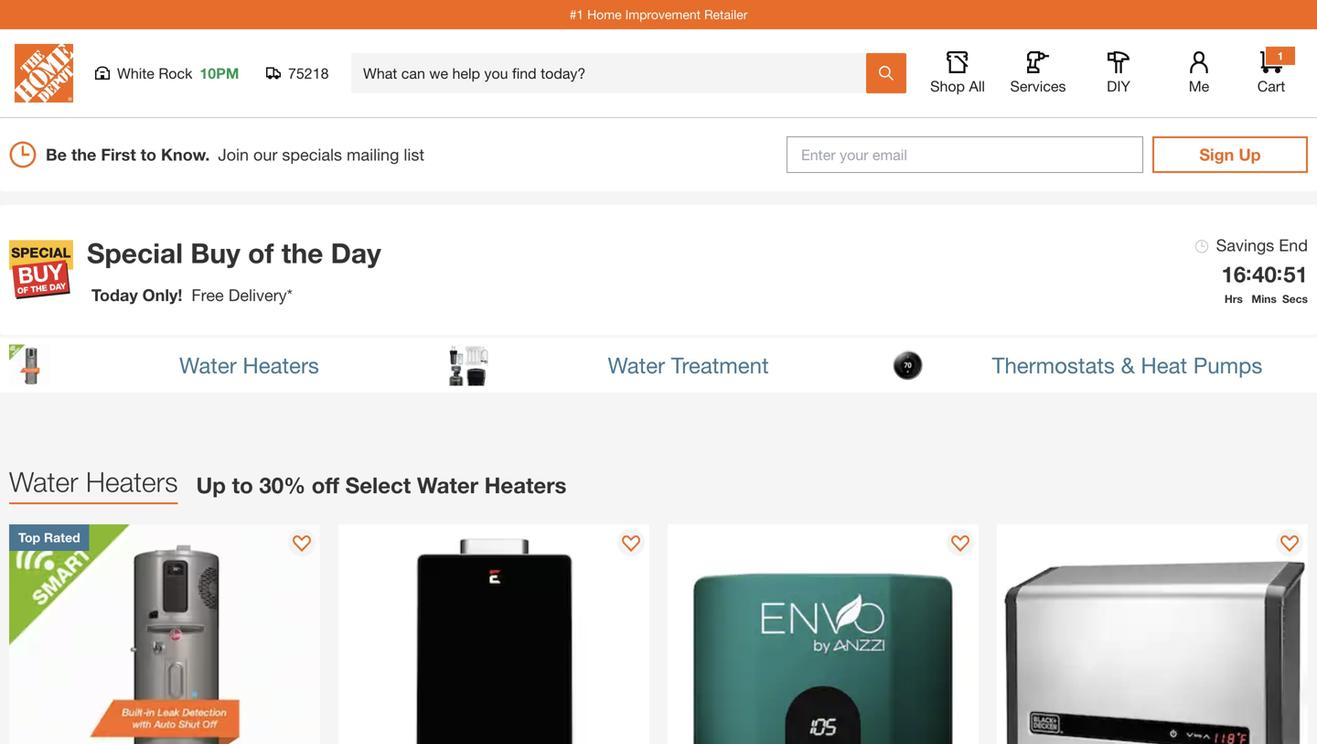 Task type: vqa. For each thing, say whether or not it's contained in the screenshot.
azole
no



Task type: locate. For each thing, give the bounding box(es) containing it.
thermostats & heat pumps button
[[879, 338, 1318, 393]]

:
[[1247, 260, 1252, 285], [1277, 260, 1283, 285]]

white rock 10pm
[[117, 65, 239, 82]]

1 horizontal spatial :
[[1277, 260, 1283, 285]]

top rated
[[18, 530, 80, 545]]

select
[[346, 472, 411, 498]]

0 horizontal spatial :
[[1247, 260, 1252, 285]]

diy button
[[1090, 51, 1149, 95]]

the
[[71, 145, 96, 164], [282, 237, 323, 269]]

2 display image from the left
[[622, 535, 641, 554]]

shop all button
[[929, 51, 987, 95]]

water heaters button
[[0, 338, 439, 393]]

2 horizontal spatial display image
[[952, 535, 970, 554]]

1 vertical spatial to
[[232, 472, 253, 498]]

thermostats & heat pumps image
[[888, 345, 929, 386]]

display image for wh-az035-m1 envo ansen 3.5 kw 0.8 gpm tankless electric water heater image
[[952, 535, 970, 554]]

display image
[[293, 535, 311, 554], [622, 535, 641, 554], [952, 535, 970, 554]]

0 horizontal spatial water heaters
[[9, 465, 178, 498]]

2 horizontal spatial heaters
[[485, 472, 567, 498]]

0 vertical spatial water heaters
[[179, 352, 319, 378]]

water heaters
[[179, 352, 319, 378], [9, 465, 178, 498]]

0 horizontal spatial to
[[141, 145, 157, 164]]

the right be
[[71, 145, 96, 164]]

: left 40
[[1247, 260, 1252, 285]]

join
[[218, 145, 249, 164]]

mins
[[1252, 292, 1277, 305]]

to right up at the left bottom of page
[[232, 472, 253, 498]]

heaters
[[243, 352, 319, 378], [86, 465, 178, 498], [485, 472, 567, 498]]

water
[[179, 352, 237, 378], [608, 352, 665, 378], [9, 465, 78, 498], [417, 472, 479, 498]]

me
[[1189, 77, 1210, 95]]

water heaters inside button
[[179, 352, 319, 378]]

0 horizontal spatial display image
[[293, 535, 311, 554]]

1 : from the left
[[1247, 260, 1252, 285]]

hrs
[[1225, 292, 1244, 305]]

water left treatment
[[608, 352, 665, 378]]

banner image image
[[9, 238, 73, 302]]

16
[[1222, 261, 1247, 287]]

1 horizontal spatial water heaters
[[179, 352, 319, 378]]

: left 51
[[1277, 260, 1283, 285]]

wh-az035-m1 envo ansen 3.5 kw 0.8 gpm tankless electric water heater image
[[668, 524, 979, 744]]

heat
[[1142, 352, 1188, 378]]

today
[[92, 285, 138, 305]]

buy
[[191, 237, 240, 269]]

75218
[[288, 65, 329, 82]]

secs
[[1283, 292, 1309, 305]]

water down free
[[179, 352, 237, 378]]

1 vertical spatial the
[[282, 237, 323, 269]]

up
[[196, 472, 226, 498]]

treatment
[[672, 352, 769, 378]]

#1
[[570, 7, 584, 22]]

delivery*
[[229, 285, 293, 305]]

free
[[192, 285, 224, 305]]

water heaters down free delivery*
[[179, 352, 319, 378]]

top
[[18, 530, 40, 545]]

thermostats
[[993, 352, 1116, 378]]

water treatment image
[[448, 345, 490, 386]]

What can we help you find today? search field
[[363, 54, 866, 92]]

to
[[141, 145, 157, 164], [232, 472, 253, 498]]

1 horizontal spatial display image
[[622, 535, 641, 554]]

&
[[1122, 352, 1135, 378]]

only!
[[142, 285, 182, 305]]

display image
[[1281, 535, 1300, 554]]

1 horizontal spatial heaters
[[243, 352, 319, 378]]

water heaters up rated
[[9, 465, 178, 498]]

water heaters image
[[9, 345, 50, 386]]

shop all
[[931, 77, 986, 95]]

40
[[1253, 261, 1277, 287]]

0 vertical spatial to
[[141, 145, 157, 164]]

rock
[[159, 65, 193, 82]]

30%
[[259, 472, 306, 498]]

water treatment button
[[439, 338, 879, 393]]

0 horizontal spatial the
[[71, 145, 96, 164]]

home
[[588, 7, 622, 22]]

proterra 80 gal. 10-year hybrid high efficiency heat pump tank electric water heater with leak detection & auto shutoff image
[[9, 524, 320, 744]]

up to 30% off select water heaters
[[196, 472, 567, 498]]

improvement
[[626, 7, 701, 22]]

#1 home improvement retailer
[[570, 7, 748, 22]]

the right of at the left of page
[[282, 237, 323, 269]]

cart
[[1258, 77, 1286, 95]]

51
[[1284, 261, 1309, 287]]

1
[[1278, 49, 1284, 62]]

3 display image from the left
[[952, 535, 970, 554]]

today only!
[[92, 285, 182, 305]]

to right first
[[141, 145, 157, 164]]

rated
[[44, 530, 80, 545]]

services button
[[1009, 51, 1068, 95]]



Task type: describe. For each thing, give the bounding box(es) containing it.
water right select
[[417, 472, 479, 498]]

mailing
[[347, 145, 399, 164]]

1 horizontal spatial to
[[232, 472, 253, 498]]

water inside water heaters button
[[179, 352, 237, 378]]

heaters inside button
[[243, 352, 319, 378]]

first
[[101, 145, 136, 164]]

shop
[[931, 77, 965, 95]]

water inside water treatment button
[[608, 352, 665, 378]]

list
[[404, 145, 425, 164]]

thermostats & heat pumps
[[993, 352, 1263, 378]]

pumps
[[1194, 352, 1263, 378]]

day
[[331, 237, 381, 269]]

16 hrs : 40 mins : 51 secs
[[1222, 260, 1309, 305]]

be
[[46, 145, 67, 164]]

sign up button
[[1153, 136, 1309, 173]]

1 horizontal spatial the
[[282, 237, 323, 269]]

diy
[[1107, 77, 1131, 95]]

water up top rated
[[9, 465, 78, 498]]

all
[[970, 77, 986, 95]]

of
[[248, 237, 274, 269]]

i12 4.0 gpm wholehome/residential 80,000 btu liquid propane indoor tankless water heater image
[[339, 524, 650, 744]]

me button
[[1170, 51, 1229, 95]]

special buy of the day
[[87, 237, 381, 269]]

know.
[[161, 145, 210, 164]]

cart 1
[[1258, 49, 1286, 95]]

savings
[[1217, 235, 1275, 255]]

sign up
[[1200, 145, 1262, 164]]

water treatment
[[608, 352, 769, 378]]

the home depot logo image
[[15, 44, 73, 102]]

1 vertical spatial water heaters
[[9, 465, 178, 498]]

Enter your email text field
[[787, 136, 1144, 173]]

end
[[1280, 235, 1309, 255]]

savings end
[[1212, 235, 1309, 255]]

0 vertical spatial the
[[71, 145, 96, 164]]

clock grey image
[[1196, 240, 1209, 253]]

75218 button
[[266, 64, 329, 82]]

free delivery*
[[192, 285, 293, 305]]

services
[[1011, 77, 1067, 95]]

display image for i12 4.0 gpm wholehome/residential 80,000 btu liquid propane indoor tankless water heater image
[[622, 535, 641, 554]]

10pm
[[200, 65, 239, 82]]

be the first to know. join our specials mailing list
[[46, 145, 425, 164]]

special
[[87, 237, 183, 269]]

27 kw 5.4 gpm electric tankless water heater, ideal for 3 bedroom home, up to 6 simultaneous applications image
[[998, 524, 1309, 744]]

1 display image from the left
[[293, 535, 311, 554]]

retailer
[[705, 7, 748, 22]]

specials
[[282, 145, 342, 164]]

off
[[312, 472, 340, 498]]

2 : from the left
[[1277, 260, 1283, 285]]

our
[[254, 145, 278, 164]]

0 horizontal spatial heaters
[[86, 465, 178, 498]]

white
[[117, 65, 155, 82]]



